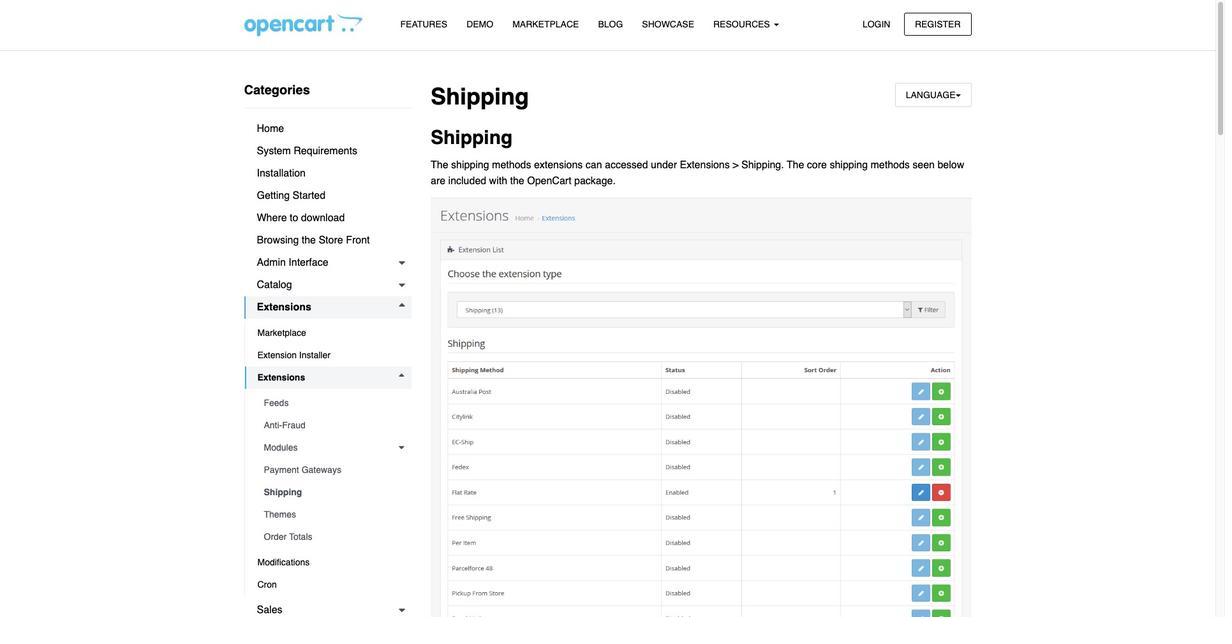 Task type: locate. For each thing, give the bounding box(es) containing it.
1 horizontal spatial methods
[[871, 159, 910, 171]]

register
[[915, 19, 961, 29]]

started
[[293, 190, 326, 202]]

1 vertical spatial marketplace link
[[245, 322, 412, 345]]

marketplace for the bottommost marketplace link
[[257, 328, 306, 338]]

blog
[[598, 19, 623, 29]]

0 vertical spatial the
[[510, 176, 524, 187]]

fraud
[[282, 421, 306, 431]]

language button
[[895, 83, 972, 107]]

with
[[489, 176, 507, 187]]

extensions for fraud
[[257, 373, 305, 383]]

store
[[319, 235, 343, 246]]

0 horizontal spatial the
[[302, 235, 316, 246]]

catalog link
[[244, 274, 412, 297]]

extensions link for marketplace
[[244, 297, 412, 319]]

1 horizontal spatial the
[[510, 176, 524, 187]]

extensions link up feeds "link"
[[245, 367, 412, 389]]

the
[[510, 176, 524, 187], [302, 235, 316, 246]]

shipping up included
[[451, 159, 489, 171]]

admin
[[257, 257, 286, 269]]

the up the are
[[431, 159, 448, 171]]

shipping
[[451, 159, 489, 171], [830, 159, 868, 171]]

1 vertical spatial marketplace
[[257, 328, 306, 338]]

core
[[807, 159, 827, 171]]

0 horizontal spatial methods
[[492, 159, 531, 171]]

demo
[[467, 19, 493, 29]]

1 horizontal spatial shipping
[[830, 159, 868, 171]]

installer
[[299, 350, 330, 361]]

extension
[[257, 350, 297, 361]]

shipping.
[[741, 159, 784, 171]]

0 horizontal spatial marketplace link
[[245, 322, 412, 345]]

showcase link
[[633, 13, 704, 36]]

the left store
[[302, 235, 316, 246]]

1 vertical spatial shipping
[[431, 126, 513, 149]]

0 vertical spatial extensions
[[680, 159, 730, 171]]

home link
[[244, 118, 412, 140]]

features
[[400, 19, 447, 29]]

extensions down extension
[[257, 373, 305, 383]]

0 vertical spatial extensions link
[[244, 297, 412, 319]]

the
[[431, 159, 448, 171], [787, 159, 804, 171]]

browsing
[[257, 235, 299, 246]]

1 shipping from the left
[[451, 159, 489, 171]]

where to download
[[257, 212, 345, 224]]

extensions left >
[[680, 159, 730, 171]]

anti-fraud
[[264, 421, 306, 431]]

0 horizontal spatial shipping
[[451, 159, 489, 171]]

0 horizontal spatial marketplace
[[257, 328, 306, 338]]

1 the from the left
[[431, 159, 448, 171]]

where
[[257, 212, 287, 224]]

the left core at the top right
[[787, 159, 804, 171]]

can
[[586, 159, 602, 171]]

cron
[[257, 580, 277, 590]]

shipping right core at the top right
[[830, 159, 868, 171]]

resources
[[713, 19, 772, 29]]

themes
[[264, 510, 296, 520]]

totals
[[289, 532, 312, 542]]

1 horizontal spatial marketplace
[[513, 19, 579, 29]]

0 vertical spatial marketplace link
[[503, 13, 589, 36]]

1 vertical spatial extensions
[[257, 302, 311, 313]]

extensions
[[534, 159, 583, 171]]

below
[[938, 159, 964, 171]]

0 horizontal spatial the
[[431, 159, 448, 171]]

2 vertical spatial extensions
[[257, 373, 305, 383]]

opencart - open source shopping cart solution image
[[244, 13, 362, 36]]

sales link
[[244, 600, 412, 618]]

feeds link
[[251, 392, 412, 415]]

the right the with
[[510, 176, 524, 187]]

system requirements link
[[244, 140, 412, 163]]

resources link
[[704, 13, 788, 36]]

login
[[863, 19, 890, 29]]

opencart
[[527, 176, 571, 187]]

1 methods from the left
[[492, 159, 531, 171]]

system
[[257, 145, 291, 157]]

the shipping methods extensions can accessed under extensions > shipping. the core shipping methods seen below are included with the opencart package.
[[431, 159, 964, 187]]

methods up the with
[[492, 159, 531, 171]]

extensions link down admin interface link
[[244, 297, 412, 319]]

marketplace link
[[503, 13, 589, 36], [245, 322, 412, 345]]

modules link
[[251, 437, 412, 459]]

register link
[[904, 12, 972, 36]]

0 vertical spatial marketplace
[[513, 19, 579, 29]]

0 vertical spatial shipping
[[431, 84, 529, 110]]

gateways
[[302, 465, 341, 475]]

methods left seen
[[871, 159, 910, 171]]

marketplace for marketplace link to the right
[[513, 19, 579, 29]]

seen
[[913, 159, 935, 171]]

payment gateways
[[264, 465, 341, 475]]

order
[[264, 532, 287, 542]]

extensions link
[[244, 297, 412, 319], [245, 367, 412, 389]]

payment gateways link
[[251, 459, 412, 482]]

1 horizontal spatial the
[[787, 159, 804, 171]]

shipping
[[431, 84, 529, 110], [431, 126, 513, 149], [264, 488, 302, 498]]

methods
[[492, 159, 531, 171], [871, 159, 910, 171]]

1 vertical spatial extensions link
[[245, 367, 412, 389]]

are
[[431, 176, 445, 187]]

marketplace
[[513, 19, 579, 29], [257, 328, 306, 338]]

extensions
[[680, 159, 730, 171], [257, 302, 311, 313], [257, 373, 305, 383]]

categories
[[244, 83, 310, 98]]

extensions down catalog
[[257, 302, 311, 313]]



Task type: describe. For each thing, give the bounding box(es) containing it.
payment
[[264, 465, 299, 475]]

download
[[301, 212, 345, 224]]

where to download link
[[244, 207, 412, 230]]

1 vertical spatial the
[[302, 235, 316, 246]]

interface
[[289, 257, 328, 269]]

browsing the store front link
[[244, 230, 412, 252]]

getting started
[[257, 190, 326, 202]]

2 vertical spatial shipping
[[264, 488, 302, 498]]

>
[[733, 159, 739, 171]]

extensions for installer
[[257, 302, 311, 313]]

to
[[290, 212, 298, 224]]

order totals link
[[251, 526, 412, 549]]

accessed
[[605, 159, 648, 171]]

installation link
[[244, 163, 412, 185]]

getting started link
[[244, 185, 412, 207]]

features link
[[391, 13, 457, 36]]

anti-
[[264, 421, 282, 431]]

2 the from the left
[[787, 159, 804, 171]]

installation
[[257, 168, 306, 179]]

login link
[[852, 12, 901, 36]]

home
[[257, 123, 284, 135]]

front
[[346, 235, 370, 246]]

feeds
[[264, 398, 289, 408]]

browsing the store front
[[257, 235, 370, 246]]

extension - shipping method image
[[431, 198, 972, 618]]

demo link
[[457, 13, 503, 36]]

anti-fraud link
[[251, 415, 412, 437]]

sales
[[257, 605, 282, 616]]

1 horizontal spatial marketplace link
[[503, 13, 589, 36]]

admin interface link
[[244, 252, 412, 274]]

included
[[448, 176, 486, 187]]

under
[[651, 159, 677, 171]]

modules
[[264, 443, 298, 453]]

system requirements
[[257, 145, 357, 157]]

the inside the shipping methods extensions can accessed under extensions > shipping. the core shipping methods seen below are included with the opencart package.
[[510, 176, 524, 187]]

catalog
[[257, 279, 292, 291]]

cron link
[[245, 574, 412, 597]]

modifications
[[257, 558, 310, 568]]

package.
[[574, 176, 616, 187]]

showcase
[[642, 19, 694, 29]]

extension installer link
[[245, 345, 412, 367]]

blog link
[[589, 13, 633, 36]]

requirements
[[294, 145, 357, 157]]

modifications link
[[245, 552, 412, 574]]

shipping link
[[251, 482, 412, 504]]

2 shipping from the left
[[830, 159, 868, 171]]

admin interface
[[257, 257, 328, 269]]

getting
[[257, 190, 290, 202]]

order totals
[[264, 532, 312, 542]]

extension installer
[[257, 350, 330, 361]]

extensions link for feeds
[[245, 367, 412, 389]]

language
[[906, 90, 956, 100]]

themes link
[[251, 504, 412, 526]]

extensions inside the shipping methods extensions can accessed under extensions > shipping. the core shipping methods seen below are included with the opencart package.
[[680, 159, 730, 171]]

2 methods from the left
[[871, 159, 910, 171]]



Task type: vqa. For each thing, say whether or not it's contained in the screenshot.
The shipping methods extensions can accessed under Extensions > Shipping. The core shipping methods seen below are included with the OpenCart package.
yes



